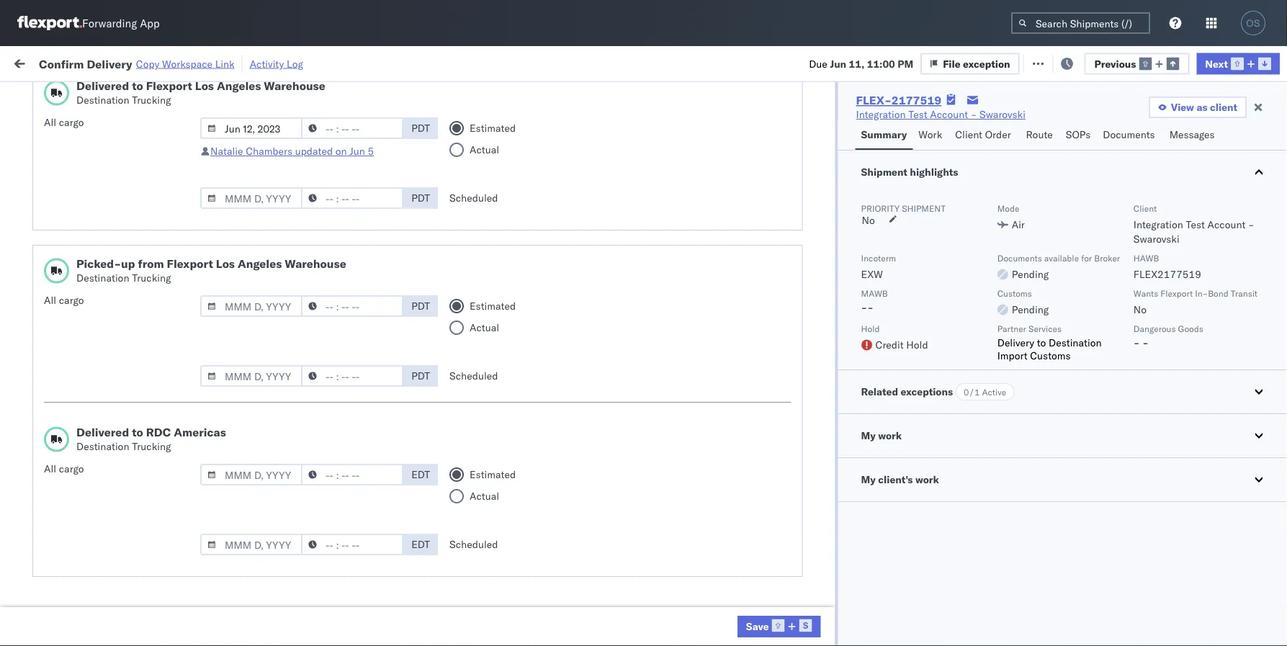 Task type: describe. For each thing, give the bounding box(es) containing it.
available
[[1044, 253, 1079, 263]]

delivery up ready
[[87, 56, 132, 71]]

exceptions
[[901, 385, 953, 398]]

1 horizontal spatial exception
[[1062, 56, 1109, 68]]

flex-2377570
[[795, 620, 870, 633]]

flex-2221222
[[795, 398, 870, 411]]

jun left 5
[[350, 145, 365, 157]]

mmm d, yyyy text field for los
[[200, 117, 303, 139]]

pickup for 11:59
[[73, 549, 104, 561]]

0 vertical spatial no
[[862, 214, 875, 227]]

1 confirm arrival at cfs button from the top
[[33, 333, 135, 349]]

0 horizontal spatial hold
[[861, 323, 880, 334]]

swarovski inside client integration test account - swarovski incoterm exw
[[1134, 233, 1180, 245]]

0 horizontal spatial file
[[943, 57, 961, 70]]

mbl/mawb
[[981, 118, 1031, 129]]

warehouse inside picked-up from flexport los angeles warehouse destination trucking
[[285, 256, 346, 271]]

pdt, for 6:35 pm pdt, aug 1, 2023
[[275, 176, 297, 189]]

from for 2:00 am pdt, aug 28, 2023
[[112, 200, 133, 213]]

lagerfeld for 3:00 pm pdt, jun 6, 2023
[[773, 366, 816, 379]]

all cargo for delivered to rdc americas
[[44, 462, 84, 475]]

2285185
[[826, 176, 870, 189]]

1 vertical spatial for
[[1081, 253, 1092, 263]]

2429971
[[826, 144, 870, 157]]

pdt, for 11:59 pm pdt, aug 24, 2023
[[281, 525, 304, 537]]

previous
[[1095, 57, 1136, 70]]

delivery inside confirm delivery link
[[73, 461, 110, 473]]

cfs for second the confirm arrival at cfs button from the bottom of the page
[[116, 334, 135, 347]]

1:30
[[232, 461, 254, 474]]

from for 9:59 pm pdt, jul 2, 2023
[[106, 390, 127, 403]]

priority shipment
[[861, 203, 946, 214]]

my for my work button
[[861, 429, 876, 442]]

3 resize handle column header from the left
[[416, 112, 434, 646]]

pickup for 2:59
[[78, 263, 109, 276]]

work inside "button"
[[919, 128, 942, 141]]

1 vertical spatial mode
[[998, 203, 1020, 214]]

1 confirm arrival at cfs link from the top
[[33, 333, 135, 348]]

2072939
[[826, 430, 870, 442]]

customs inside button
[[68, 232, 109, 244]]

schedule for airport
[[33, 263, 76, 276]]

trucking inside picked-up from flexport los angeles warehouse destination trucking
[[132, 272, 171, 284]]

2023 for 10:00 am pdt, mar 12, 2023
[[347, 303, 372, 316]]

jun left 6,
[[300, 366, 316, 379]]

snoozed
[[298, 89, 331, 100]]

: for snoozed
[[331, 89, 334, 100]]

my work button
[[838, 414, 1287, 457]]

karl for 3:00 pm pdt, jun 6, 2023
[[752, 366, 770, 379]]

-- : -- -- text field for picked-up from flexport los angeles warehouse
[[301, 295, 404, 317]]

flex-2069495
[[795, 461, 870, 474]]

amsterdam
[[136, 263, 188, 276]]

o'hare for 10:00 am pdt, mar 12, 2023
[[130, 295, 162, 308]]

deadline button
[[225, 115, 369, 129]]

upload for upload proof of delivery button
[[33, 492, 66, 505]]

airport up delivered to rdc americas destination trucking
[[94, 405, 126, 417]]

flex-2429971
[[795, 144, 870, 157]]

flexport inside picked-up from flexport los angeles warehouse destination trucking
[[167, 256, 213, 271]]

pm right 11:00
[[898, 57, 914, 70]]

client order
[[955, 128, 1011, 141]]

1 2310512 from the top
[[826, 240, 870, 252]]

pm for 6:35 pm pdt, aug 1, 2023
[[256, 176, 272, 189]]

angeles for confirm
[[149, 549, 185, 561]]

28, for oct
[[326, 144, 342, 157]]

all for delivered to flexport los angeles warehouse
[[44, 116, 56, 129]]

messages
[[1170, 128, 1215, 141]]

my client's work
[[861, 473, 939, 486]]

partner
[[998, 323, 1026, 334]]

blocked,
[[176, 89, 212, 100]]

to for los
[[132, 79, 143, 93]]

2 upload customs clearance documents link from the top
[[33, 358, 205, 386]]

: for status
[[103, 89, 106, 100]]

integration inside integration test account - swarovski link
[[856, 108, 906, 121]]

24,
[[328, 525, 343, 537]]

filtered
[[14, 88, 49, 101]]

am for 7:00 am pdt, sep 8, 2023
[[256, 493, 273, 506]]

confirm for confirm pickup from los angeles international airport link
[[33, 549, 70, 561]]

appointment inside button
[[118, 524, 177, 537]]

proof
[[68, 492, 93, 505]]

6:35 pm pdt, aug 1, 2023
[[232, 176, 358, 189]]

2023 for 9:59 pm pdt, jul 2, 2023
[[328, 398, 353, 411]]

pm for 11:59 pm pdt, aug 24, 2023
[[263, 525, 278, 537]]

work inside button
[[156, 56, 182, 68]]

schedule pickup from london heathrow airport, united kingdom
[[33, 137, 191, 164]]

container numbers button
[[880, 109, 960, 135]]

pdt, for 7:00 am pdt, sep 8, 2023
[[275, 493, 298, 506]]

0 vertical spatial 11,
[[849, 57, 865, 70]]

airport inside "schedule pickup from amsterdam airport schiphol, haarlemmermeer, netherlands"
[[33, 278, 65, 290]]

client for order
[[955, 128, 983, 141]]

upload proof of delivery link
[[33, 492, 144, 506]]

confirm pickup from los angeles international airport link
[[33, 548, 205, 577]]

2 upload customs clearance documents from the top
[[33, 358, 158, 385]]

am for 2:00 am pdt, aug 28, 2023
[[256, 208, 273, 220]]

5
[[368, 145, 374, 157]]

partner services delivery to destination import customs
[[998, 323, 1102, 362]]

estimated for delivered to flexport los angeles warehouse
[[470, 122, 516, 134]]

los inside picked-up from flexport los angeles warehouse destination trucking
[[216, 256, 235, 271]]

import inside button
[[121, 56, 154, 68]]

on
[[335, 145, 347, 157]]

test inside integration test account - swarovski link
[[909, 108, 928, 121]]

work,
[[151, 89, 174, 100]]

at for 1st confirm arrival at cfs link from the top of the page
[[105, 334, 114, 347]]

destination inside partner services delivery to destination import customs
[[1049, 336, 1102, 349]]

destination inside picked-up from flexport los angeles warehouse destination trucking
[[76, 272, 129, 284]]

actual for delivered to rdc americas
[[470, 490, 499, 502]]

cfs for first the confirm arrival at cfs button from the bottom of the page
[[116, 429, 135, 442]]

apr
[[300, 461, 318, 474]]

work inside button
[[878, 429, 902, 442]]

netherlands
[[33, 292, 90, 305]]

confirm pickup from o'hare international airport button for 10:00 am pdt, mar 12, 2023
[[33, 294, 205, 325]]

3 international from the top
[[33, 405, 92, 417]]

angeles for delivered
[[217, 79, 261, 93]]

import inside partner services delivery to destination import customs
[[998, 349, 1028, 362]]

forwarding app link
[[17, 16, 160, 30]]

upload customs clearance documents button
[[33, 231, 205, 261]]

wants flexport in-bond transit no
[[1134, 288, 1258, 316]]

airport inside schedule pickup from los angeles international airport
[[94, 214, 126, 227]]

am for 2:00 am pdt, aug 17, 2023
[[256, 240, 273, 252]]

flex-2026415
[[795, 588, 870, 601]]

upload proof of delivery
[[33, 492, 144, 505]]

MMM D, YYYY text field
[[200, 365, 303, 387]]

lagerfeld for 2:59 pm pdt, jun 4, 2023
[[773, 271, 816, 284]]

broker
[[1094, 253, 1120, 263]]

summary
[[861, 128, 907, 141]]

pm for 11:59 pm pdt, sep 11, 2023
[[263, 557, 278, 569]]

confirm delivery copy workspace link
[[39, 56, 235, 71]]

schedule pickup from london heathrow airport, united kingdom button
[[33, 136, 205, 166]]

all cargo for delivered to flexport los angeles warehouse
[[44, 116, 84, 129]]

stockholm
[[136, 580, 185, 593]]

highlights
[[910, 166, 958, 178]]

picked-up from flexport los angeles warehouse destination trucking
[[76, 256, 346, 284]]

confirm for confirm delivery link
[[33, 461, 70, 473]]

swarovski up order
[[980, 108, 1026, 121]]

schedule pickup from london heathrow airport, united kingdom link
[[33, 136, 205, 165]]

airport, for arlanda
[[72, 595, 107, 607]]

actual for picked-up from flexport los angeles warehouse
[[470, 321, 499, 334]]

5 mmm d, yyyy text field from the top
[[200, 534, 303, 555]]

flexport. image
[[17, 16, 82, 30]]

pm for 11:01 pm pdt, oct 28, 2023
[[263, 144, 278, 157]]

0 horizontal spatial 11,
[[327, 557, 342, 569]]

due jun 11, 11:00 pm
[[809, 57, 914, 70]]

copy workspace link button
[[136, 57, 235, 70]]

air for 3:00 pm pdt, jun 6, 2023
[[441, 366, 454, 379]]

trucking inside the delivered to flexport los angeles warehouse destination trucking
[[132, 94, 171, 106]]

pdt for picked-up from flexport los angeles warehouse -- : -- -- text box
[[412, 370, 430, 382]]

pickup for 11:01
[[78, 137, 109, 149]]

0 vertical spatial my work
[[14, 52, 78, 72]]

2 resize handle column header from the left
[[366, 112, 383, 646]]

28, for aug
[[322, 208, 338, 220]]

2177519
[[892, 93, 942, 107]]

2023 for 11:59 pm pdt, aug 24, 2023
[[346, 525, 371, 537]]

2:00 am pdt, aug 17, 2023
[[232, 240, 365, 252]]

1 vertical spatial hold
[[906, 339, 928, 351]]

customs inside partner services delivery to destination import customs
[[1030, 349, 1071, 362]]

17,
[[322, 240, 338, 252]]

no inside "wants flexport in-bond transit no"
[[1134, 303, 1147, 316]]

am for 10:00 am pdt, mar 12, 2023
[[263, 303, 279, 316]]

aug for 1,
[[300, 176, 319, 189]]

sweden
[[164, 595, 200, 607]]

airport down "schedule pickup from amsterdam airport schiphol, haarlemmermeer, netherlands"
[[94, 309, 126, 322]]

4 resize handle column header from the left
[[510, 112, 527, 646]]

10 resize handle column header from the left
[[1230, 112, 1248, 646]]

5 resize handle column header from the left
[[604, 112, 621, 646]]

my for my client's work button
[[861, 473, 876, 486]]

in
[[215, 89, 223, 100]]

summary button
[[856, 122, 913, 150]]

1,
[[322, 176, 331, 189]]

delivered to rdc americas destination trucking
[[76, 425, 226, 453]]

6,
[[319, 366, 328, 379]]

estimated for picked-up from flexport los angeles warehouse
[[470, 300, 516, 312]]

swarovski up flex-2072939
[[752, 398, 798, 411]]

1 horizontal spatial file
[[1042, 56, 1060, 68]]

pdt, for 11:59 pm pdt, sep 11, 2023
[[281, 557, 304, 569]]

5 schedule from the top
[[33, 524, 76, 537]]

edt for -- : -- -- text field related to delivered to rdc americas
[[412, 468, 430, 481]]

natalie chambers updated on jun 5 button
[[210, 145, 374, 157]]

updated
[[295, 145, 333, 157]]

2023 for 1:30 pm pdt, apr 4, 2023
[[332, 461, 357, 474]]

customs down netherlands
[[68, 358, 109, 371]]

8 resize handle column header from the left
[[957, 112, 974, 646]]

7 resize handle column header from the left
[[863, 112, 880, 646]]

2342333
[[826, 557, 870, 569]]

jun up "10:00 am pdt, mar 12, 2023"
[[300, 271, 316, 284]]

confirm pickup from o'hare international airport for 9:59
[[33, 390, 162, 417]]

2 upload from the top
[[33, 358, 66, 371]]

batch action button
[[1185, 52, 1279, 73]]

arlanda
[[33, 595, 69, 607]]

international inside confirm pickup from los angeles international airport
[[33, 563, 92, 576]]

my work inside button
[[861, 429, 902, 442]]

confirm pickup from los angeles international airport button
[[33, 548, 205, 578]]

9 resize handle column header from the left
[[1137, 112, 1154, 646]]

pickup for 9:59
[[73, 390, 104, 403]]

united
[[118, 151, 148, 164]]

destination inside delivered to rdc americas destination trucking
[[76, 440, 129, 453]]

0 vertical spatial at
[[286, 56, 295, 68]]

0 vertical spatial work
[[41, 52, 78, 72]]

01693401893
[[981, 303, 1050, 316]]

picked-
[[76, 256, 121, 271]]

flex-2342333
[[795, 557, 870, 569]]

aug for 24,
[[306, 525, 325, 537]]

0 vertical spatial integration test account - swarovski
[[856, 108, 1026, 121]]

2023 for 11:01 pm pdt, oct 28, 2023
[[344, 144, 369, 157]]

pending for customs
[[1012, 303, 1049, 316]]

dangerous goods - -
[[1134, 323, 1204, 349]]

snooze
[[390, 118, 419, 129]]

customs up 01693401893
[[998, 288, 1032, 299]]

forwarding
[[82, 16, 137, 30]]

natalie
[[210, 145, 243, 157]]

0 vertical spatial for
[[137, 89, 149, 100]]

-- : -- -- text field for delivered to rdc americas
[[301, 464, 404, 486]]

2,
[[316, 398, 325, 411]]

6:35
[[232, 176, 254, 189]]

work inside button
[[916, 473, 939, 486]]

flexport inside the delivered to flexport los angeles warehouse destination trucking
[[146, 79, 192, 93]]

1 horizontal spatial file exception
[[1042, 56, 1109, 68]]

2342352
[[826, 493, 870, 506]]

Search Work text field
[[803, 52, 961, 73]]

angeles inside picked-up from flexport los angeles warehouse destination trucking
[[238, 256, 282, 271]]

natalie chambers updated on jun 5
[[210, 145, 374, 157]]

delivered for delivered to rdc americas
[[76, 425, 129, 439]]

11:59 pm pdt, aug 24, 2023
[[232, 525, 371, 537]]

pdt, for 9:59 pm pdt, jul 2, 2023
[[275, 398, 297, 411]]

2 2310512 from the top
[[826, 335, 870, 347]]

los for delivered
[[195, 79, 214, 93]]

view as client button
[[1149, 97, 1247, 118]]

pending for documents available for broker
[[1012, 268, 1049, 281]]

2 confirm arrival at cfs link from the top
[[33, 428, 135, 443]]

2:00 am pdt, aug 28, 2023
[[232, 208, 365, 220]]

2179454 for 2:59 pm pdt, jun 4, 2023
[[826, 271, 870, 284]]

mode button
[[434, 115, 513, 129]]

deadline
[[232, 118, 267, 129]]

flex-2093144
[[795, 525, 870, 537]]

flex-2179454 for 2:59 pm pdt, jun 4, 2023
[[795, 271, 870, 284]]



Task type: locate. For each thing, give the bounding box(es) containing it.
0 vertical spatial --
[[981, 398, 994, 411]]

1 flex-2310512 from the top
[[795, 240, 870, 252]]

destination down services
[[1049, 336, 1102, 349]]

delivery inside partner services delivery to destination import customs
[[998, 336, 1035, 349]]

2 vertical spatial all
[[44, 462, 56, 475]]

1 vertical spatial confirm pickup from o'hare international airport link
[[33, 389, 205, 418]]

1 11:59 from the top
[[232, 525, 260, 537]]

1 flex-2179454 from the top
[[795, 271, 870, 284]]

2 11:59 from the top
[[232, 557, 260, 569]]

upload left proof
[[33, 492, 66, 505]]

pdt, up 2:59 pm pdt, jun 4, 2023
[[275, 240, 298, 252]]

pdt, down 7:00 am pdt, sep 8, 2023
[[281, 525, 304, 537]]

pdt,
[[281, 144, 304, 157], [275, 176, 297, 189], [275, 208, 298, 220], [275, 240, 298, 252], [275, 271, 297, 284], [282, 303, 304, 316], [275, 366, 297, 379], [275, 398, 297, 411], [275, 461, 297, 474], [275, 493, 298, 506], [281, 525, 304, 537], [281, 557, 304, 569]]

1 schedule delivery appointment from the top
[[33, 175, 177, 188]]

1 mmm d, yyyy text field from the top
[[200, 117, 303, 139]]

0 vertical spatial confirm pickup from o'hare international airport button
[[33, 294, 205, 325]]

2 flex-2179454 from the top
[[795, 366, 870, 379]]

3 cargo from the top
[[59, 462, 84, 475]]

clearance for first upload customs clearance documents link from the bottom
[[112, 358, 158, 371]]

1 all from the top
[[44, 116, 56, 129]]

2 flex-2310512 from the top
[[795, 335, 870, 347]]

clearance up rdc
[[112, 358, 158, 371]]

3 upload from the top
[[33, 492, 66, 505]]

schedule delivery appointment up schedule pickup from los angeles international airport
[[33, 175, 177, 188]]

1 horizontal spatial work
[[878, 429, 902, 442]]

workspace
[[162, 57, 213, 70]]

4, for apr
[[320, 461, 330, 474]]

0 vertical spatial integration test account - karl lagerfeld
[[628, 271, 816, 284]]

4 mmm d, yyyy text field from the top
[[200, 464, 303, 486]]

1 2179454 from the top
[[826, 271, 870, 284]]

client inside client integration test account - swarovski incoterm exw
[[1134, 203, 1157, 214]]

pdt, down 11:59 pm pdt, aug 24, 2023
[[281, 557, 304, 569]]

swarovski down flex-2329631
[[752, 240, 798, 252]]

6 schedule from the top
[[33, 580, 76, 593]]

from inside confirm pickup from los angeles international airport
[[106, 549, 127, 561]]

pdt, for 3:00 pm pdt, jun 6, 2023
[[275, 366, 297, 379]]

0 vertical spatial 11:59
[[232, 525, 260, 537]]

destination inside the delivered to flexport los angeles warehouse destination trucking
[[76, 94, 129, 106]]

0 vertical spatial confirm pickup from o'hare international airport link
[[33, 294, 205, 323]]

-- : -- -- text field for picked-up from flexport los angeles warehouse
[[301, 365, 404, 387]]

delivered inside the delivered to flexport los angeles warehouse destination trucking
[[76, 79, 129, 93]]

scheduled for picked-up from flexport los angeles warehouse
[[450, 370, 498, 382]]

los up 2:59 on the top left of page
[[216, 256, 235, 271]]

to down services
[[1037, 336, 1046, 349]]

los up the stockholm
[[130, 549, 146, 561]]

4 international from the top
[[33, 563, 92, 576]]

air for 9:59 pm pdt, jul 2, 2023
[[441, 398, 454, 411]]

los for schedule
[[136, 200, 152, 213]]

previous button
[[1085, 53, 1190, 74]]

0 vertical spatial edt
[[412, 468, 430, 481]]

import up ready
[[121, 56, 154, 68]]

airport up upload customs clearance documents button
[[94, 214, 126, 227]]

2 pending from the top
[[1012, 303, 1049, 316]]

mmm d, yyyy text field down 11:01
[[200, 187, 303, 209]]

4 -- : -- -- text field from the top
[[301, 534, 404, 555]]

integration test account - karl lagerfeld for 3:00 pm pdt, jun 6, 2023
[[628, 366, 816, 379]]

1 confirm arrival at cfs from the top
[[33, 334, 135, 347]]

0 vertical spatial all
[[44, 116, 56, 129]]

aug for 17,
[[301, 240, 320, 252]]

0 vertical spatial all cargo
[[44, 116, 84, 129]]

risk
[[297, 56, 314, 68]]

1 vertical spatial my work
[[861, 429, 902, 442]]

1 vertical spatial arrival
[[73, 429, 102, 442]]

aug
[[300, 176, 319, 189], [301, 208, 320, 220], [301, 240, 320, 252], [306, 525, 325, 537]]

file down search shipments (/) text box
[[1042, 56, 1060, 68]]

4 pdt from the top
[[412, 370, 430, 382]]

no down priority
[[862, 214, 875, 227]]

1 vertical spatial 4,
[[320, 461, 330, 474]]

0 horizontal spatial import
[[121, 56, 154, 68]]

confirm pickup from o'hare international airport button for 9:59 pm pdt, jul 2, 2023
[[33, 389, 205, 420]]

3 all cargo from the top
[[44, 462, 84, 475]]

1 pdt from the top
[[412, 122, 430, 134]]

jul
[[300, 398, 313, 411]]

hold up credit
[[861, 323, 880, 334]]

09374874331
[[981, 461, 1050, 474]]

confirm arrival at cfs for 1st confirm arrival at cfs link from the top of the page
[[33, 334, 135, 347]]

0 vertical spatial import
[[121, 56, 154, 68]]

1 horizontal spatial hold
[[906, 339, 928, 351]]

delivery right of
[[107, 492, 144, 505]]

4,
[[319, 271, 328, 284], [320, 461, 330, 474]]

2 scheduled from the top
[[450, 370, 498, 382]]

1 vertical spatial pending
[[1012, 303, 1049, 316]]

flexport inside "wants flexport in-bond transit no"
[[1161, 288, 1193, 299]]

sep for 11,
[[306, 557, 324, 569]]

my left client's
[[861, 473, 876, 486]]

shipment
[[861, 166, 908, 178]]

client for integration
[[1134, 203, 1157, 214]]

3:00 pm pdt, jun 6, 2023
[[232, 366, 356, 379]]

client's
[[878, 473, 913, 486]]

2 actual from the top
[[470, 321, 499, 334]]

aug left 24,
[[306, 525, 325, 537]]

integration test account - karl lagerfeld
[[628, 271, 816, 284], [628, 366, 816, 379]]

1 o'hare from the top
[[130, 295, 162, 308]]

mode right snooze
[[441, 118, 464, 129]]

cargo down the by:
[[59, 116, 84, 129]]

3:00
[[232, 366, 254, 379]]

1 -- : -- -- text field from the top
[[301, 295, 404, 317]]

1 vertical spatial 28,
[[322, 208, 338, 220]]

trucking down up
[[132, 272, 171, 284]]

2 vertical spatial trucking
[[132, 440, 171, 453]]

2 confirm arrival at cfs button from the top
[[33, 428, 135, 444]]

schedule inside "schedule pickup from amsterdam airport schiphol, haarlemmermeer, netherlands"
[[33, 263, 76, 276]]

numbers for container numbers
[[888, 124, 923, 134]]

1 vertical spatial confirm arrival at cfs link
[[33, 428, 135, 443]]

client order button
[[950, 122, 1021, 150]]

3 schedule from the top
[[33, 200, 76, 213]]

2 schedule from the top
[[33, 175, 76, 188]]

2:00 for 2:00 am pdt, aug 28, 2023
[[232, 208, 254, 220]]

1 vertical spatial delivered
[[76, 425, 129, 439]]

2 mmm d, yyyy text field from the top
[[200, 187, 303, 209]]

pickup inside schedule pickup from los angeles international airport
[[78, 200, 109, 213]]

my work
[[14, 52, 78, 72], [861, 429, 902, 442]]

2 arrival from the top
[[73, 429, 102, 442]]

2310512 down 2026840
[[826, 335, 870, 347]]

11:59 for 11:59 pm pdt, sep 11, 2023
[[232, 557, 260, 569]]

from for 2:59 pm pdt, jun 4, 2023
[[112, 263, 133, 276]]

0 vertical spatial upload
[[33, 232, 66, 244]]

air
[[441, 144, 454, 157], [441, 176, 454, 189], [1012, 218, 1025, 231], [441, 240, 454, 252], [441, 303, 454, 316], [441, 335, 454, 347], [441, 366, 454, 379], [441, 398, 454, 411], [441, 461, 454, 474], [441, 493, 454, 506], [441, 525, 454, 537]]

warehouse inside the delivered to flexport los angeles warehouse destination trucking
[[264, 79, 325, 93]]

0/1
[[964, 386, 980, 397]]

schedule for heathrow
[[33, 137, 76, 149]]

schedule pickup from los angeles international airport link
[[33, 199, 205, 228]]

airport, for heathrow
[[80, 151, 115, 164]]

air for 11:59 pm pdt, aug 24, 2023
[[441, 525, 454, 537]]

confirm for 1st confirm arrival at cfs link from the top of the page
[[33, 334, 70, 347]]

route
[[1026, 128, 1053, 141]]

1 vertical spatial confirm pickup from o'hare international airport button
[[33, 389, 205, 420]]

-- : -- -- text field down 17,
[[301, 295, 404, 317]]

Search Shipments (/) text field
[[1011, 12, 1150, 34]]

flexport
[[146, 79, 192, 93], [167, 256, 213, 271], [1161, 288, 1193, 299]]

2 international from the top
[[33, 309, 92, 322]]

confirm delivery link
[[33, 460, 110, 474]]

delivery up upload proof of delivery
[[73, 461, 110, 473]]

11:59 for 11:59 pm pdt, aug 24, 2023
[[232, 525, 260, 537]]

pdt, for 10:00 am pdt, mar 12, 2023
[[282, 303, 304, 316]]

1 vertical spatial 2179454
[[826, 366, 870, 379]]

air for 6:35 pm pdt, aug 1, 2023
[[441, 176, 454, 189]]

numbers inside container numbers
[[888, 124, 923, 134]]

0 vertical spatial o'hare
[[130, 295, 162, 308]]

os
[[1247, 18, 1260, 28]]

1 cargo from the top
[[59, 116, 84, 129]]

angeles inside the delivered to flexport los angeles warehouse destination trucking
[[217, 79, 261, 93]]

1 estimated from the top
[[470, 122, 516, 134]]

chambers
[[246, 145, 293, 157]]

file exception
[[1042, 56, 1109, 68], [943, 57, 1010, 70]]

1 vertical spatial --
[[981, 493, 994, 506]]

at for first confirm arrival at cfs link from the bottom
[[105, 429, 114, 442]]

confirm inside confirm pickup from los angeles international airport
[[33, 549, 70, 561]]

flex-2329631 button
[[772, 204, 873, 224], [772, 204, 873, 224]]

from down upload customs clearance documents button
[[112, 263, 133, 276]]

oct
[[306, 144, 323, 157]]

0 horizontal spatial work
[[41, 52, 78, 72]]

from inside schedule pickup from los angeles international airport
[[112, 200, 133, 213]]

2023 right oct
[[344, 144, 369, 157]]

2023 right apr
[[332, 461, 357, 474]]

flexport up haarlemmermeer,
[[167, 256, 213, 271]]

confirm arrival at cfs button up confirm delivery
[[33, 428, 135, 444]]

1 schedule from the top
[[33, 137, 76, 149]]

file
[[1042, 56, 1060, 68], [943, 57, 961, 70]]

test
[[909, 108, 928, 121], [1186, 218, 1205, 231], [681, 240, 700, 252], [681, 271, 700, 284], [681, 366, 700, 379], [681, 398, 700, 411], [681, 620, 700, 633]]

hawb flex2177519 mawb --
[[861, 253, 1202, 314]]

mode inside button
[[441, 118, 464, 129]]

-- down 0/1 active
[[981, 398, 994, 411]]

2 confirm arrival at cfs from the top
[[33, 429, 135, 442]]

2 -- : -- -- text field from the top
[[301, 187, 404, 209]]

pm right 1:30
[[256, 461, 272, 474]]

0 horizontal spatial file exception
[[943, 57, 1010, 70]]

074493890280 up 'active'
[[981, 366, 1056, 379]]

1 integration test account - karl lagerfeld from the top
[[628, 271, 816, 284]]

activity
[[250, 57, 284, 70]]

upload customs clearance documents inside button
[[33, 232, 158, 259]]

haarlemmermeer,
[[114, 278, 196, 290]]

1 upload customs clearance documents link from the top
[[33, 231, 205, 260]]

mar
[[307, 303, 326, 316]]

2 horizontal spatial work
[[916, 473, 939, 486]]

on
[[752, 620, 767, 633]]

2 schedule delivery appointment from the top
[[33, 524, 177, 537]]

actual
[[470, 143, 499, 156], [470, 321, 499, 334], [470, 490, 499, 502]]

0 vertical spatial confirm arrival at cfs link
[[33, 333, 135, 348]]

1 -- : -- -- text field from the top
[[301, 117, 404, 139]]

pm right 3:00
[[256, 366, 272, 379]]

bond
[[1208, 288, 1229, 299]]

2 cfs from the top
[[116, 429, 135, 442]]

0 vertical spatial delivered
[[76, 79, 129, 93]]

pickup inside schedule pickup from london heathrow airport, united kingdom
[[78, 137, 109, 149]]

0 vertical spatial mode
[[441, 118, 464, 129]]

los
[[195, 79, 214, 93], [136, 200, 152, 213], [216, 256, 235, 271], [130, 549, 146, 561]]

airport, inside schedule pickup from london heathrow airport, united kingdom
[[80, 151, 115, 164]]

flex-2026415 button
[[772, 585, 873, 605], [772, 585, 873, 605]]

pdt for -- : -- -- text box related to delivered to flexport los angeles warehouse
[[412, 192, 430, 204]]

confirm pickup from o'hare international airport link for 9:59 pm pdt, jul 2, 2023
[[33, 389, 205, 418]]

pdt for -- : -- -- text field corresponding to picked-up from flexport los angeles warehouse
[[412, 300, 430, 312]]

2 vertical spatial my
[[861, 473, 876, 486]]

arrival for first confirm arrival at cfs link from the bottom
[[73, 429, 102, 442]]

pdt, left jul
[[275, 398, 297, 411]]

pm for 9:59 pm pdt, jul 2, 2023
[[256, 398, 272, 411]]

import work button
[[116, 46, 187, 79]]

my down 2221222
[[861, 429, 876, 442]]

o'hare down haarlemmermeer,
[[130, 295, 162, 308]]

import
[[121, 56, 154, 68], [998, 349, 1028, 362]]

resize handle column header
[[206, 112, 223, 646], [366, 112, 383, 646], [416, 112, 434, 646], [510, 112, 527, 646], [604, 112, 621, 646], [748, 112, 765, 646], [863, 112, 880, 646], [957, 112, 974, 646], [1137, 112, 1154, 646], [1230, 112, 1248, 646], [1261, 112, 1279, 646]]

0 vertical spatial cargo
[[59, 116, 84, 129]]

4, right apr
[[320, 461, 330, 474]]

flex-
[[856, 93, 892, 107], [795, 144, 826, 157], [795, 176, 826, 189], [795, 208, 826, 220], [795, 240, 826, 252], [795, 271, 826, 284], [795, 303, 826, 316], [795, 335, 826, 347], [795, 366, 826, 379], [795, 398, 826, 411], [795, 430, 826, 442], [795, 461, 826, 474], [795, 493, 826, 506], [795, 525, 826, 537], [795, 557, 826, 569], [795, 588, 826, 601], [795, 620, 826, 633]]

delivered up workitem button
[[76, 79, 129, 93]]

airport inside confirm pickup from los angeles international airport
[[94, 563, 126, 576]]

flex-2179454 button
[[772, 268, 873, 288], [772, 268, 873, 288], [772, 363, 873, 383], [772, 363, 873, 383]]

am down the 6:35 pm pdt, aug 1, 2023
[[256, 208, 273, 220]]

2 vertical spatial cargo
[[59, 462, 84, 475]]

trucking inside delivered to rdc americas destination trucking
[[132, 440, 171, 453]]

airport
[[94, 214, 126, 227], [33, 278, 65, 290], [94, 309, 126, 322], [94, 405, 126, 417], [94, 563, 126, 576]]

-- : -- -- text field up on
[[301, 117, 404, 139]]

to inside partner services delivery to destination import customs
[[1037, 336, 1046, 349]]

angeles inside schedule pickup from los angeles international airport
[[155, 200, 191, 213]]

1 all cargo from the top
[[44, 116, 84, 129]]

2 vertical spatial work
[[916, 473, 939, 486]]

pending
[[1012, 268, 1049, 281], [1012, 303, 1049, 316]]

upload customs clearance documents link down schedule pickup from los angeles international airport button
[[33, 231, 205, 260]]

2 integration test account - karl lagerfeld from the top
[[628, 366, 816, 379]]

schedule inside schedule pickup from london heathrow airport, united kingdom
[[33, 137, 76, 149]]

1 appointment from the top
[[118, 175, 177, 188]]

1 -- from the top
[[981, 398, 994, 411]]

ag
[[769, 620, 783, 633]]

international inside schedule pickup from los angeles international airport
[[33, 214, 92, 227]]

documents inside button
[[33, 246, 85, 259]]

my client's work button
[[838, 458, 1287, 501]]

confirm arrival at cfs down netherlands
[[33, 334, 135, 347]]

1 vertical spatial to
[[1037, 336, 1046, 349]]

flex-2342333 button
[[772, 553, 873, 573], [772, 553, 873, 573]]

0 horizontal spatial for
[[137, 89, 149, 100]]

account inside client integration test account - swarovski incoterm exw
[[1208, 218, 1246, 231]]

1 vertical spatial cargo
[[59, 294, 84, 307]]

1 2:00 from the top
[[232, 208, 254, 220]]

mmm d, yyyy text field for americas
[[200, 464, 303, 486]]

2 estimated from the top
[[470, 300, 516, 312]]

airport up netherlands
[[33, 278, 65, 290]]

11:59 pm pdt, sep 11, 2023
[[232, 557, 370, 569]]

for left broker
[[1081, 253, 1092, 263]]

operator
[[1161, 118, 1196, 129]]

1 vertical spatial all cargo
[[44, 294, 84, 307]]

to for americas
[[132, 425, 143, 439]]

1 vertical spatial confirm arrival at cfs button
[[33, 428, 135, 444]]

confirm pickup from o'hare international airport link down schiphol,
[[33, 294, 205, 323]]

2 edt from the top
[[412, 538, 430, 551]]

am right 10:00
[[263, 303, 279, 316]]

2 vertical spatial actual
[[470, 490, 499, 502]]

integration inside client integration test account - swarovski incoterm exw
[[1134, 218, 1184, 231]]

cfs down schedule pickup from amsterdam airport schiphol, haarlemmermeer, netherlands button
[[116, 334, 135, 347]]

2 karl from the top
[[752, 366, 770, 379]]

test inside client integration test account - swarovski incoterm exw
[[1186, 218, 1205, 231]]

cargo up proof
[[59, 462, 84, 475]]

sep down 11:59 pm pdt, aug 24, 2023
[[306, 557, 324, 569]]

pm for 3:00 pm pdt, jun 6, 2023
[[256, 366, 272, 379]]

clearance up up
[[112, 232, 158, 244]]

flex-2329631
[[795, 208, 870, 220]]

0 vertical spatial actual
[[470, 143, 499, 156]]

client up hawb
[[1134, 203, 1157, 214]]

1 vertical spatial confirm arrival at cfs
[[33, 429, 135, 442]]

sep left 8,
[[301, 493, 319, 506]]

los inside confirm pickup from los angeles international airport
[[130, 549, 146, 561]]

pdt, for 2:00 am pdt, aug 17, 2023
[[275, 240, 298, 252]]

2179454 up mawb
[[826, 271, 870, 284]]

1 horizontal spatial mode
[[998, 203, 1020, 214]]

route button
[[1021, 122, 1060, 150]]

0 vertical spatial trucking
[[132, 94, 171, 106]]

sep for 8,
[[301, 493, 319, 506]]

los inside the delivered to flexport los angeles warehouse destination trucking
[[195, 79, 214, 93]]

confirm arrival at cfs link
[[33, 333, 135, 348], [33, 428, 135, 443]]

1 vertical spatial schedule delivery appointment
[[33, 524, 177, 537]]

am up 2:59 pm pdt, jun 4, 2023
[[256, 240, 273, 252]]

from for 11:01 pm pdt, oct 28, 2023
[[112, 137, 133, 149]]

los left the in
[[195, 79, 214, 93]]

1 vertical spatial upload customs clearance documents
[[33, 358, 158, 385]]

confirm inside button
[[33, 461, 70, 473]]

0 vertical spatial pending
[[1012, 268, 1049, 281]]

pdt, left oct
[[281, 144, 304, 157]]

1 karl from the top
[[752, 271, 770, 284]]

to inside the delivered to flexport los angeles warehouse destination trucking
[[132, 79, 143, 93]]

1 vertical spatial client
[[1134, 203, 1157, 214]]

2 appointment from the top
[[118, 524, 177, 537]]

trucking down rdc
[[132, 440, 171, 453]]

pickup for 2:00
[[78, 200, 109, 213]]

0 vertical spatial airport,
[[80, 151, 115, 164]]

by:
[[52, 88, 66, 101]]

11 resize handle column header from the left
[[1261, 112, 1279, 646]]

: up deadline 'button'
[[331, 89, 334, 100]]

all
[[44, 116, 56, 129], [44, 294, 56, 307], [44, 462, 56, 475]]

pdt for 1st -- : -- -- text box from the top
[[412, 122, 430, 134]]

3 scheduled from the top
[[450, 538, 498, 551]]

my work up filtered by: on the left top of page
[[14, 52, 78, 72]]

1 vertical spatial flex-2310512
[[795, 335, 870, 347]]

upload for upload customs clearance documents button
[[33, 232, 66, 244]]

2179454 for 3:00 pm pdt, jun 6, 2023
[[826, 366, 870, 379]]

from inside schedule pickup from stockholm arlanda airport, stockholm, sweden
[[112, 580, 133, 593]]

2 clearance from the top
[[112, 358, 158, 371]]

import down partner
[[998, 349, 1028, 362]]

1 074493890280 from the top
[[981, 271, 1056, 284]]

2:00 up 2:59 on the top left of page
[[232, 240, 254, 252]]

2 pdt from the top
[[412, 192, 430, 204]]

aug left 17,
[[301, 240, 320, 252]]

- inside client integration test account - swarovski incoterm exw
[[1248, 218, 1255, 231]]

3 all from the top
[[44, 462, 56, 475]]

--
[[981, 398, 994, 411], [981, 493, 994, 506]]

schedule pickup from los angeles international airport
[[33, 200, 191, 227]]

2023 for 2:59 pm pdt, jun 4, 2023
[[331, 271, 356, 284]]

1 horizontal spatial for
[[1081, 253, 1092, 263]]

angeles up 2:59 on the top left of page
[[238, 256, 282, 271]]

1 arrival from the top
[[73, 334, 102, 347]]

4 schedule from the top
[[33, 263, 76, 276]]

my inside my work button
[[861, 429, 876, 442]]

3 mmm d, yyyy text field from the top
[[200, 295, 303, 317]]

delivery up schedule pickup from los angeles international airport
[[78, 175, 115, 188]]

0 vertical spatial client
[[955, 128, 983, 141]]

flex-2342352 button
[[772, 490, 873, 510], [772, 490, 873, 510]]

all for picked-up from flexport los angeles warehouse
[[44, 294, 56, 307]]

1 vertical spatial scheduled
[[450, 370, 498, 382]]

airport, inside schedule pickup from stockholm arlanda airport, stockholm, sweden
[[72, 595, 107, 607]]

1 vertical spatial karl
[[752, 366, 770, 379]]

upload inside upload customs clearance documents button
[[33, 232, 66, 244]]

pdt, down the 6:35 pm pdt, aug 1, 2023
[[275, 208, 298, 220]]

actual for delivered to flexport los angeles warehouse
[[470, 143, 499, 156]]

log
[[287, 57, 303, 70]]

related
[[861, 385, 898, 398]]

estimated for delivered to rdc americas
[[470, 468, 516, 481]]

client inside button
[[955, 128, 983, 141]]

2 cargo from the top
[[59, 294, 84, 307]]

actions
[[1244, 118, 1274, 129]]

flex-2177519
[[856, 93, 942, 107]]

numbers for mbl/mawb numbers
[[1034, 118, 1069, 129]]

schedule inside schedule pickup from los angeles international airport
[[33, 200, 76, 213]]

1 trucking from the top
[[132, 94, 171, 106]]

0 vertical spatial estimated
[[470, 122, 516, 134]]

documents available for broker
[[998, 253, 1120, 263]]

scheduled for delivered to rdc americas
[[450, 538, 498, 551]]

air for 7:00 am pdt, sep 8, 2023
[[441, 493, 454, 506]]

1 horizontal spatial numbers
[[1034, 118, 1069, 129]]

my inside my client's work button
[[861, 473, 876, 486]]

0 horizontal spatial no
[[862, 214, 875, 227]]

2 all from the top
[[44, 294, 56, 307]]

0 vertical spatial upload customs clearance documents link
[[33, 231, 205, 260]]

1 vertical spatial integration test account - swarovski
[[628, 240, 798, 252]]

10:00
[[232, 303, 260, 316]]

flex-2026840
[[795, 303, 870, 316]]

0 vertical spatial 074493890280
[[981, 271, 1056, 284]]

aug for 28,
[[301, 208, 320, 220]]

pending up services
[[1012, 303, 1049, 316]]

for
[[137, 89, 149, 100], [1081, 253, 1092, 263]]

delivered inside delivered to rdc americas destination trucking
[[76, 425, 129, 439]]

all for delivered to rdc americas
[[44, 462, 56, 475]]

as
[[1197, 101, 1208, 113]]

from down schiphol,
[[106, 295, 127, 308]]

1 vertical spatial upload
[[33, 358, 66, 371]]

pickup for 10:00
[[73, 295, 104, 308]]

3 pdt from the top
[[412, 300, 430, 312]]

los up upload customs clearance documents button
[[136, 200, 152, 213]]

0 vertical spatial appointment
[[118, 175, 177, 188]]

1 vertical spatial o'hare
[[130, 390, 162, 403]]

no
[[862, 214, 875, 227], [1134, 303, 1147, 316]]

0 horizontal spatial mode
[[441, 118, 464, 129]]

-- : -- -- text field for delivered to rdc americas
[[301, 534, 404, 555]]

0 vertical spatial 2310512
[[826, 240, 870, 252]]

client left order
[[955, 128, 983, 141]]

-- : -- -- text field
[[301, 117, 404, 139], [301, 187, 404, 209], [301, 365, 404, 387], [301, 534, 404, 555]]

1 horizontal spatial :
[[331, 89, 334, 100]]

shipment highlights
[[861, 166, 958, 178]]

1 vertical spatial my
[[861, 429, 876, 442]]

from inside picked-up from flexport los angeles warehouse destination trucking
[[138, 256, 164, 271]]

from inside schedule pickup from london heathrow airport, united kingdom
[[112, 137, 133, 149]]

2310512 down 2329631
[[826, 240, 870, 252]]

1 pending from the top
[[1012, 268, 1049, 281]]

2023 for 3:00 pm pdt, jun 6, 2023
[[331, 366, 356, 379]]

2 vertical spatial all cargo
[[44, 462, 84, 475]]

1 : from the left
[[103, 89, 106, 100]]

-- : -- -- text field up 2,
[[301, 365, 404, 387]]

to inside delivered to rdc americas destination trucking
[[132, 425, 143, 439]]

1 confirm pickup from o'hare international airport link from the top
[[33, 294, 205, 323]]

pm down 7:00 am pdt, sep 8, 2023
[[263, 525, 278, 537]]

1 lagerfeld from the top
[[773, 271, 816, 284]]

jun right due at the right top of page
[[830, 57, 847, 70]]

from up haarlemmermeer,
[[138, 256, 164, 271]]

1 vertical spatial airport,
[[72, 595, 107, 607]]

destination up confirm delivery
[[76, 440, 129, 453]]

0 vertical spatial work
[[156, 56, 182, 68]]

1 horizontal spatial work
[[919, 128, 942, 141]]

MMM D, YYYY text field
[[200, 117, 303, 139], [200, 187, 303, 209], [200, 295, 303, 317], [200, 464, 303, 486], [200, 534, 303, 555]]

1 vertical spatial upload customs clearance documents link
[[33, 358, 205, 386]]

los inside schedule pickup from los angeles international airport
[[136, 200, 152, 213]]

2023 for 2:00 am pdt, aug 17, 2023
[[340, 240, 365, 252]]

1 vertical spatial flexport
[[167, 256, 213, 271]]

2 074493890280 from the top
[[981, 366, 1056, 379]]

2 delivered from the top
[[76, 425, 129, 439]]

goods
[[1178, 323, 1204, 334]]

1 vertical spatial import
[[998, 349, 1028, 362]]

save
[[746, 620, 769, 633]]

1 vertical spatial cfs
[[116, 429, 135, 442]]

pickup inside "schedule pickup from amsterdam airport schiphol, haarlemmermeer, netherlands"
[[78, 263, 109, 276]]

delivery inside schedule delivery appointment link
[[78, 524, 115, 537]]

batch
[[1207, 56, 1235, 68]]

6 resize handle column header from the left
[[748, 112, 765, 646]]

mmm d, yyyy text field for flexport
[[200, 295, 303, 317]]

pm right 9:59
[[256, 398, 272, 411]]

1 international from the top
[[33, 214, 92, 227]]

-- for 7:00 am pdt, sep 8, 2023
[[981, 493, 994, 506]]

1 vertical spatial 2:00
[[232, 240, 254, 252]]

pickup inside schedule pickup from stockholm arlanda airport, stockholm, sweden
[[78, 580, 109, 593]]

warehouse down log
[[264, 79, 325, 93]]

flex2177519
[[1134, 268, 1202, 281]]

2 all cargo from the top
[[44, 294, 84, 307]]

pdt, for 2:59 pm pdt, jun 4, 2023
[[275, 271, 297, 284]]

1 scheduled from the top
[[450, 192, 498, 204]]

074493890280 for 2:59 pm pdt, jun 4, 2023
[[981, 271, 1056, 284]]

2023 for 2:00 am pdt, aug 28, 2023
[[340, 208, 365, 220]]

schedule pickup from stockholm arlanda airport, stockholm, sweden
[[33, 580, 200, 607]]

3 actual from the top
[[470, 490, 499, 502]]

1 vertical spatial actual
[[470, 321, 499, 334]]

confirm pickup from o'hare international airport down schiphol,
[[33, 295, 162, 322]]

cargo for delivered to flexport los angeles warehouse
[[59, 116, 84, 129]]

flex-2310512 down flex-2329631
[[795, 240, 870, 252]]

upload inside upload proof of delivery link
[[33, 492, 66, 505]]

2 vertical spatial estimated
[[470, 468, 516, 481]]

pm right 6:35
[[256, 176, 272, 189]]

am right 7:00
[[256, 493, 273, 506]]

2 lagerfeld from the top
[[773, 366, 816, 379]]

1 vertical spatial sep
[[306, 557, 324, 569]]

order
[[985, 128, 1011, 141]]

numbers inside button
[[1034, 118, 1069, 129]]

-- down 09374874331
[[981, 493, 994, 506]]

1 horizontal spatial no
[[1134, 303, 1147, 316]]

2023 for 11:59 pm pdt, sep 11, 2023
[[345, 557, 370, 569]]

1 vertical spatial 2310512
[[826, 335, 870, 347]]

3 trucking from the top
[[132, 440, 171, 453]]

all cargo
[[44, 116, 84, 129], [44, 294, 84, 307], [44, 462, 84, 475]]

schedule delivery appointment link
[[33, 523, 177, 538]]

1 confirm pickup from o'hare international airport from the top
[[33, 295, 162, 322]]

2 -- : -- -- text field from the top
[[301, 464, 404, 486]]

angeles inside confirm pickup from los angeles international airport
[[149, 549, 185, 561]]

11:00
[[867, 57, 895, 70]]

destination down picked-
[[76, 272, 129, 284]]

7:00 am pdt, sep 8, 2023
[[232, 493, 358, 506]]

074493890280 for 3:00 pm pdt, jun 6, 2023
[[981, 366, 1056, 379]]

customs down services
[[1030, 349, 1071, 362]]

0 vertical spatial my
[[14, 52, 37, 72]]

1 vertical spatial edt
[[412, 538, 430, 551]]

activity log
[[250, 57, 303, 70]]

documents inside button
[[1103, 128, 1155, 141]]

delivered up confirm delivery
[[76, 425, 129, 439]]

074493890280 up 01693401893
[[981, 271, 1056, 284]]

2 2179454 from the top
[[826, 366, 870, 379]]

transit
[[1231, 288, 1258, 299]]

shipment highlights button
[[838, 151, 1287, 194]]

2 confirm pickup from o'hare international airport from the top
[[33, 390, 162, 417]]

0 horizontal spatial client
[[955, 128, 983, 141]]

3 -- : -- -- text field from the top
[[301, 365, 404, 387]]

-- : -- -- text field
[[301, 295, 404, 317], [301, 464, 404, 486]]

flex-2285185
[[795, 176, 870, 189]]

my work down related
[[861, 429, 902, 442]]

lagerfeld up flex-2221222
[[773, 366, 816, 379]]

1 upload customs clearance documents from the top
[[33, 232, 158, 259]]

arrival for 1st confirm arrival at cfs link from the top of the page
[[73, 334, 102, 347]]

angeles down (0)
[[217, 79, 261, 93]]

hold right credit
[[906, 339, 928, 351]]

-- : -- -- text field for delivered to flexport los angeles warehouse
[[301, 187, 404, 209]]

view
[[1171, 101, 1194, 113]]

2 -- from the top
[[981, 493, 994, 506]]

integration test account - swarovski for flex-2221222
[[628, 398, 798, 411]]

pickup inside confirm pickup from los angeles international airport
[[73, 549, 104, 561]]

delivery inside upload proof of delivery link
[[107, 492, 144, 505]]

angeles down kingdom
[[155, 200, 191, 213]]

from inside "schedule pickup from amsterdam airport schiphol, haarlemmermeer, netherlands"
[[112, 263, 133, 276]]

cfs left rdc
[[116, 429, 135, 442]]

status
[[78, 89, 103, 100]]

pm right 2:59 on the top left of page
[[256, 271, 272, 284]]

1 vertical spatial 074493890280
[[981, 366, 1056, 379]]

2023 for 6:35 pm pdt, aug 1, 2023
[[333, 176, 358, 189]]

clearance inside button
[[112, 232, 158, 244]]

1 vertical spatial at
[[105, 334, 114, 347]]

o'hare
[[130, 295, 162, 308], [130, 390, 162, 403]]

schiphol,
[[68, 278, 111, 290]]

schedule inside schedule pickup from stockholm arlanda airport, stockholm, sweden
[[33, 580, 76, 593]]

2 confirm pickup from o'hare international airport button from the top
[[33, 389, 205, 420]]

confirm pickup from o'hare international airport button down schiphol,
[[33, 294, 205, 325]]

pdt, for 11:01 pm pdt, oct 28, 2023
[[281, 144, 304, 157]]

0 horizontal spatial exception
[[963, 57, 1010, 70]]

international up arlanda
[[33, 563, 92, 576]]

1 resize handle column header from the left
[[206, 112, 223, 646]]

from for 11:59 pm pdt, sep 11, 2023
[[106, 549, 127, 561]]

confirm pickup from o'hare international airport
[[33, 295, 162, 322], [33, 390, 162, 417]]

0 vertical spatial lagerfeld
[[773, 271, 816, 284]]

0 vertical spatial 2:00
[[232, 208, 254, 220]]

28, up 17,
[[322, 208, 338, 220]]

scheduled for delivered to flexport los angeles warehouse
[[450, 192, 498, 204]]

-- for 9:59 pm pdt, jul 2, 2023
[[981, 398, 994, 411]]

2 2:00 from the top
[[232, 240, 254, 252]]



Task type: vqa. For each thing, say whether or not it's contained in the screenshot.
Confirm Pickup from O'Hare International Airport for 10:00
yes



